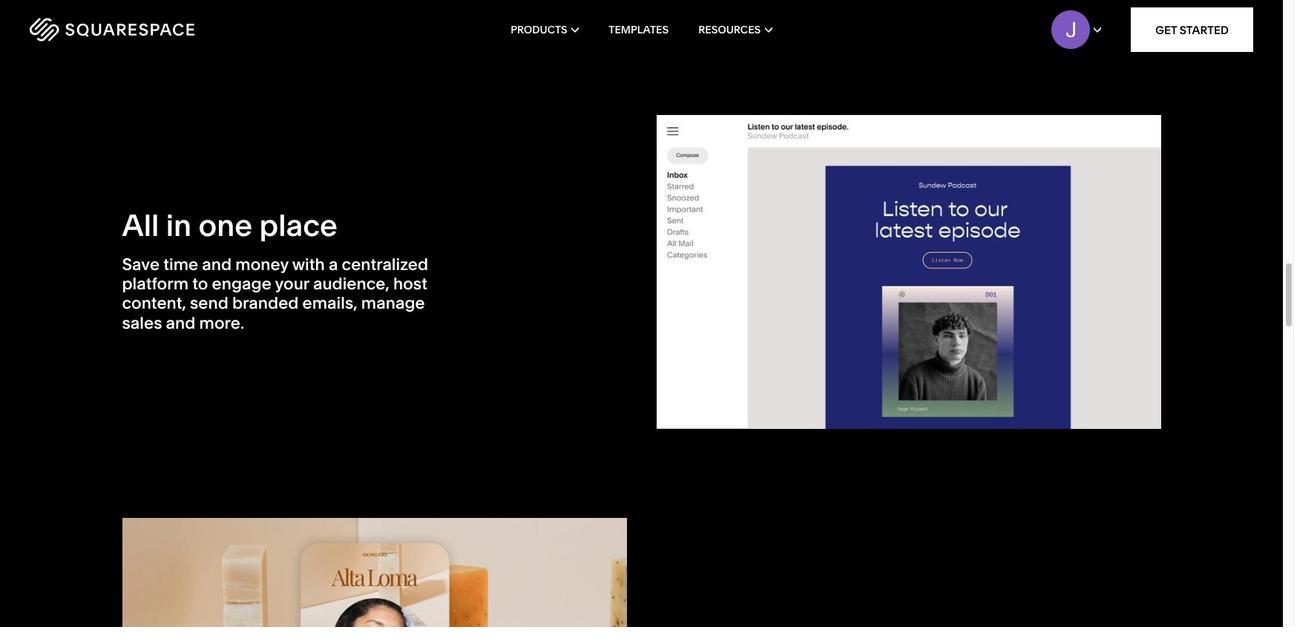Task type: locate. For each thing, give the bounding box(es) containing it.
example link-in-bio site image
[[122, 518, 627, 627]]

resources
[[699, 23, 761, 36]]

time
[[163, 254, 198, 274]]

place
[[259, 207, 338, 243]]

engage
[[212, 274, 272, 294]]

with
[[292, 254, 325, 274]]

0 horizontal spatial and
[[166, 313, 196, 333]]

1 vertical spatial and
[[166, 313, 196, 333]]

and right time
[[202, 254, 232, 274]]

your
[[275, 274, 309, 294]]

products
[[511, 23, 568, 36]]

0 vertical spatial and
[[202, 254, 232, 274]]

save time and money with a centralized platform to engage your audience, host content, send branded emails, manage sales and more.
[[122, 254, 428, 333]]

and
[[202, 254, 232, 274], [166, 313, 196, 333]]

products button
[[511, 0, 579, 59]]

in
[[166, 207, 192, 243]]

squarespace logo image
[[30, 18, 195, 42]]

more.
[[199, 313, 244, 333]]

to
[[192, 274, 208, 294]]

squarespace logo link
[[30, 18, 275, 42]]

sales
[[122, 313, 162, 333]]

money
[[236, 254, 289, 274]]

get started
[[1156, 23, 1229, 37]]

example website of a podcast image
[[657, 115, 1162, 429]]

platform
[[122, 274, 189, 294]]

save
[[122, 254, 160, 274]]

templates
[[609, 23, 669, 36]]

one
[[199, 207, 253, 243]]

get started link
[[1132, 7, 1254, 52]]

resources button
[[699, 0, 773, 59]]

host
[[393, 274, 428, 294]]

content,
[[122, 294, 186, 314]]

and right sales
[[166, 313, 196, 333]]



Task type: vqa. For each thing, say whether or not it's contained in the screenshot.
Example link-in-bio site image
yes



Task type: describe. For each thing, give the bounding box(es) containing it.
all in one place
[[122, 207, 338, 243]]

emails,
[[303, 294, 358, 314]]

a
[[329, 254, 338, 274]]

send
[[190, 294, 229, 314]]

branded
[[232, 294, 299, 314]]

audience,
[[313, 274, 390, 294]]

templates link
[[609, 0, 669, 59]]

centralized
[[342, 254, 428, 274]]

1 horizontal spatial and
[[202, 254, 232, 274]]

example website selling pet supplies image
[[122, 0, 627, 26]]

get
[[1156, 23, 1178, 37]]

manage
[[361, 294, 425, 314]]

all
[[122, 207, 159, 243]]

started
[[1180, 23, 1229, 37]]



